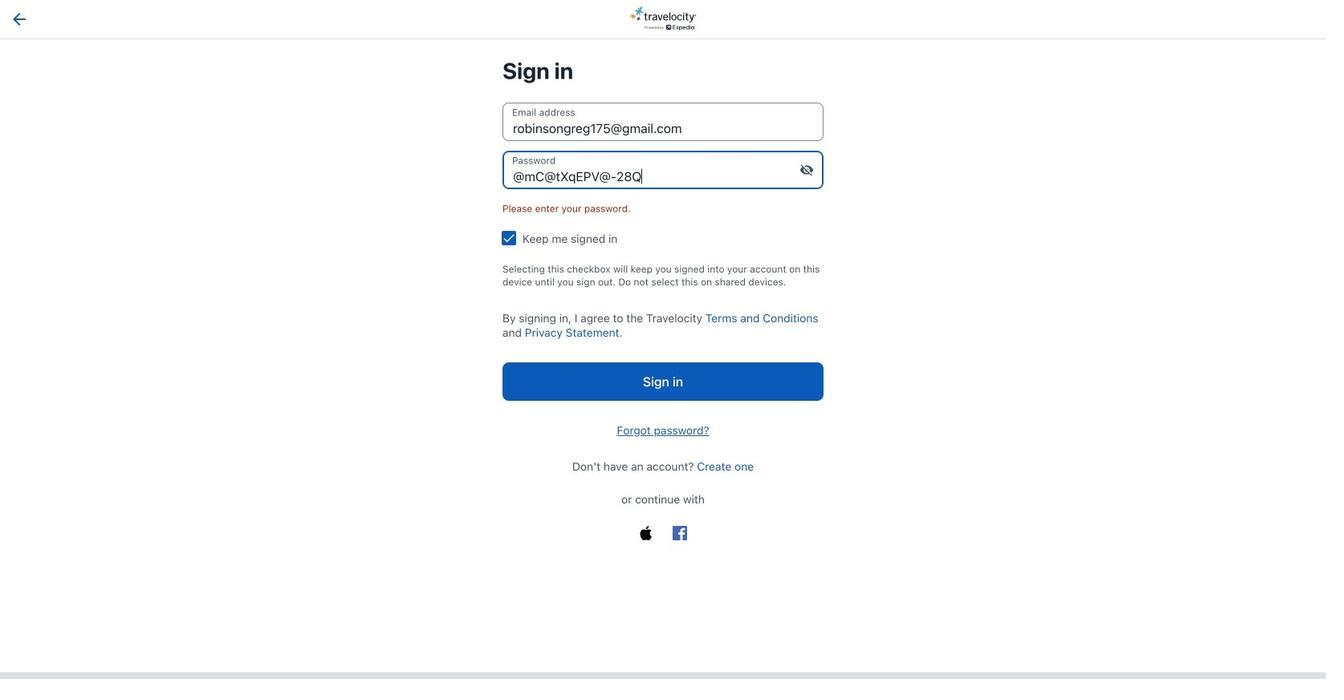 Task type: vqa. For each thing, say whether or not it's contained in the screenshot.
Download the app button icon
no



Task type: locate. For each thing, give the bounding box(es) containing it.
None email field
[[503, 103, 824, 141]]

apple image
[[639, 527, 653, 541]]

None text field
[[503, 151, 824, 189]]

dialog
[[0, 673, 1326, 680]]



Task type: describe. For each thing, give the bounding box(es) containing it.
travelocity image
[[630, 6, 696, 31]]

small image
[[800, 163, 814, 177]]

go back image
[[13, 13, 26, 26]]

facebook image
[[673, 527, 687, 541]]

go back image
[[10, 10, 29, 29]]



